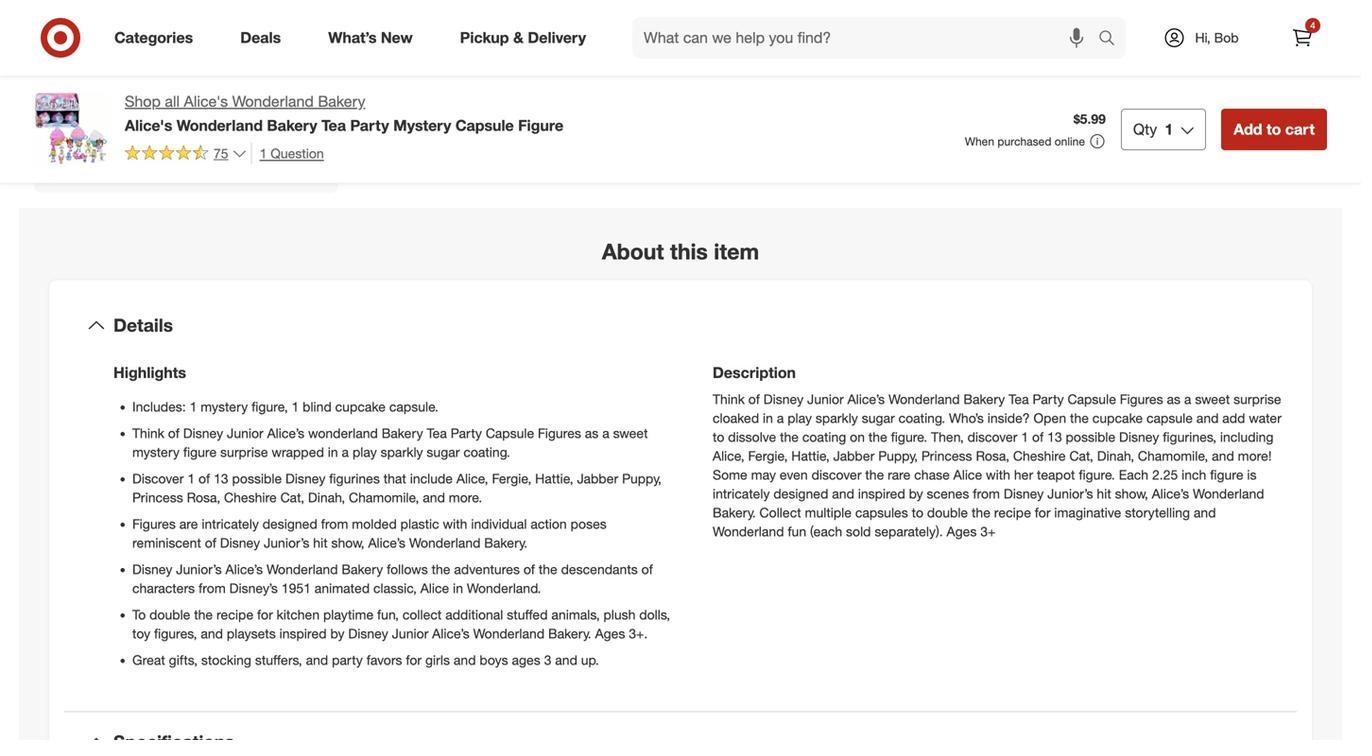 Task type: vqa. For each thing, say whether or not it's contained in the screenshot.
"dialog"
no



Task type: locate. For each thing, give the bounding box(es) containing it.
1 horizontal spatial sweet
[[1195, 391, 1230, 408]]

1 horizontal spatial from
[[321, 516, 348, 532]]

intricately
[[713, 486, 770, 502], [202, 516, 259, 532]]

disney inside to double the recipe for kitchen playtime fun, collect additional stuffed animals, plush dolls, toy figures, and playsets inspired by disney junior alice's wonderland bakery. ages 3+.
[[348, 625, 388, 642]]

play up coating
[[788, 410, 812, 427]]

figure. left then,
[[891, 429, 928, 445]]

ages down plush
[[595, 625, 625, 642]]

0 horizontal spatial play
[[353, 444, 377, 461]]

including
[[1221, 429, 1274, 445]]

cat, up teapot
[[1070, 448, 1094, 464]]

scenes
[[927, 486, 970, 502]]

bakery down the capsule.
[[382, 425, 423, 442]]

1 vertical spatial sweet
[[613, 425, 648, 442]]

0 vertical spatial double
[[927, 504, 968, 521]]

designed inside "figures are intricately designed from molded plastic with individual action poses reminiscent of disney junior's hit show, alice's wonderland bakery."
[[263, 516, 317, 532]]

1 horizontal spatial by
[[909, 486, 923, 502]]

0 vertical spatial cat,
[[1070, 448, 1094, 464]]

ages
[[947, 523, 977, 540], [595, 625, 625, 642]]

1 horizontal spatial rosa,
[[976, 448, 1010, 464]]

bakery up animated
[[342, 561, 383, 578]]

fergie, up may
[[748, 448, 788, 464]]

13
[[1048, 429, 1062, 445], [214, 470, 228, 487]]

cheshire inside description think of disney junior alice's wonderland bakery tea party capsule figures as a sweet surprise cloaked in a play sparkly sugar coating. who's inside? open the cupcake capsule and add water to dissolve the coating on the figure. then, discover 1 of 13 possible disney figurines, including alice, fergie, hattie, jabber puppy, princess rosa, cheshire cat, dinah, chamomile, and more! some may even discover the rare chase alice with her teapot figure. each 2.25 inch figure is intricately designed and inspired by scenes from disney junior's hit show, alice's wonderland bakery. collect multiple capsules to double the recipe for imaginative storytelling and wonderland fun (each sold separately). ages 3+
[[1014, 448, 1066, 464]]

show,
[[1115, 486, 1149, 502], [331, 535, 365, 551]]

the
[[1070, 410, 1089, 427], [780, 429, 799, 445], [869, 429, 888, 445], [866, 467, 884, 483], [972, 504, 991, 521], [432, 561, 451, 578], [539, 561, 558, 578], [194, 607, 213, 623]]

cheshire
[[1014, 448, 1066, 464], [224, 489, 277, 506]]

and down include
[[423, 489, 445, 506]]

0 vertical spatial fergie,
[[748, 448, 788, 464]]

3
[[544, 652, 552, 669]]

rosa, up are
[[187, 489, 220, 506]]

and down inch
[[1194, 504, 1216, 521]]

1 horizontal spatial figure
[[1210, 467, 1244, 483]]

0 vertical spatial tea
[[322, 116, 346, 135]]

wonderland down photo
[[232, 92, 314, 111]]

over
[[772, 19, 803, 38], [870, 41, 896, 58]]

possible
[[1066, 429, 1116, 445], [232, 470, 282, 487]]

bakery inside the think of disney junior alice's wonderland bakery tea party capsule figures as a sweet mystery figure surprise wrapped in a play sparkly sugar coating.
[[382, 425, 423, 442]]

as up poses
[[585, 425, 599, 442]]

ages left 3+
[[947, 523, 977, 540]]

disney inside "figures are intricately designed from molded plastic with individual action poses reminiscent of disney junior's hit show, alice's wonderland bakery."
[[220, 535, 260, 551]]

ages inside to double the recipe for kitchen playtime fun, collect additional stuffed animals, plush dolls, toy figures, and playsets inspired by disney junior alice's wonderland bakery. ages 3+.
[[595, 625, 625, 642]]

junior's
[[1048, 486, 1094, 502], [264, 535, 310, 551], [176, 561, 222, 578]]

rosa, down inside?
[[976, 448, 1010, 464]]

1 vertical spatial party
[[1033, 391, 1064, 408]]

0 vertical spatial on
[[810, 41, 825, 58]]

intricately right are
[[202, 516, 259, 532]]

bakery down what's
[[318, 92, 365, 111]]

all
[[207, 10, 227, 32], [165, 92, 180, 111]]

figure up discover
[[183, 444, 217, 461]]

1 horizontal spatial tea
[[427, 425, 447, 442]]

toy
[[132, 625, 150, 642]]

and up the figurines,
[[1197, 410, 1219, 427]]

cupcake inside description think of disney junior alice's wonderland bakery tea party capsule figures as a sweet surprise cloaked in a play sparkly sugar coating. who's inside? open the cupcake capsule and add water to dissolve the coating on the figure. then, discover 1 of 13 possible disney figurines, including alice, fergie, hattie, jabber puppy, princess rosa, cheshire cat, dinah, chamomile, and more! some may even discover the rare chase alice with her teapot figure. each 2.25 inch figure is intricately designed and inspired by scenes from disney junior's hit show, alice's wonderland bakery. collect multiple capsules to double the recipe for imaginative storytelling and wonderland fun (each sold separately). ages 3+
[[1093, 410, 1143, 427]]

0 vertical spatial figure
[[183, 444, 217, 461]]

separately).
[[875, 523, 943, 540]]

designed down even
[[774, 486, 829, 502]]

2 vertical spatial capsule
[[486, 425, 534, 442]]

figures inside the think of disney junior alice's wonderland bakery tea party capsule figures as a sweet mystery figure surprise wrapped in a play sparkly sugar coating.
[[538, 425, 581, 442]]

on inside description think of disney junior alice's wonderland bakery tea party capsule figures as a sweet surprise cloaked in a play sparkly sugar coating. who's inside? open the cupcake capsule and add water to dissolve the coating on the figure. then, discover 1 of 13 possible disney figurines, including alice, fergie, hattie, jabber puppy, princess rosa, cheshire cat, dinah, chamomile, and more! some may even discover the rare chase alice with her teapot figure. each 2.25 inch figure is intricately designed and inspired by scenes from disney junior's hit show, alice's wonderland bakery. collect multiple capsules to double the recipe for imaginative storytelling and wonderland fun (each sold separately). ages 3+
[[850, 429, 865, 445]]

hi, bob
[[1196, 29, 1239, 46]]

figures
[[1120, 391, 1164, 408], [538, 425, 581, 442], [132, 516, 176, 532]]

coating. up more.
[[464, 444, 510, 461]]

qty
[[1134, 120, 1158, 138]]

alice's inside the think of disney junior alice's wonderland bakery tea party capsule figures as a sweet mystery figure surprise wrapped in a play sparkly sugar coating.
[[267, 425, 305, 442]]

1 vertical spatial possible
[[232, 470, 282, 487]]

a
[[132, 10, 142, 32], [1185, 391, 1192, 408], [777, 410, 784, 427], [602, 425, 610, 442], [342, 444, 349, 461]]

sparkly inside the think of disney junior alice's wonderland bakery tea party capsule figures as a sweet mystery figure surprise wrapped in a play sparkly sugar coating.
[[381, 444, 423, 461]]

0 vertical spatial sugar
[[862, 410, 895, 427]]

1 vertical spatial bakery.
[[484, 535, 528, 551]]

1 horizontal spatial on
[[850, 429, 865, 445]]

1 vertical spatial cat,
[[280, 489, 304, 506]]

of right reminiscent
[[205, 535, 216, 551]]

disney down wrapped
[[286, 470, 326, 487]]

to
[[232, 10, 249, 32], [1267, 120, 1282, 138], [713, 429, 725, 445], [912, 504, 924, 521]]

descendants
[[561, 561, 638, 578]]

0 horizontal spatial chamomile,
[[349, 489, 419, 506]]

figures inside description think of disney junior alice's wonderland bakery tea party capsule figures as a sweet surprise cloaked in a play sparkly sugar coating. who's inside? open the cupcake capsule and add water to dissolve the coating on the figure. then, discover 1 of 13 possible disney figurines, including alice, fergie, hattie, jabber puppy, princess rosa, cheshire cat, dinah, chamomile, and more! some may even discover the rare chase alice with her teapot figure. each 2.25 inch figure is intricately designed and inspired by scenes from disney junior's hit show, alice's wonderland bakery. collect multiple capsules to double the recipe for imaginative storytelling and wonderland fun (each sold separately). ages 3+
[[1120, 391, 1164, 408]]

capsule up teapot
[[1068, 391, 1117, 408]]

0 vertical spatial dinah,
[[1098, 448, 1135, 464]]

1 horizontal spatial coating.
[[899, 410, 946, 427]]

0 horizontal spatial alice's
[[125, 116, 172, 135]]

1 horizontal spatial play
[[788, 410, 812, 427]]

0 horizontal spatial tea
[[322, 116, 346, 135]]

coating. up then,
[[899, 410, 946, 427]]

this
[[670, 238, 708, 265]]

in up additional
[[453, 580, 463, 597]]

1 vertical spatial all
[[165, 92, 180, 111]]

1 horizontal spatial in
[[453, 580, 463, 597]]

qty 1
[[1134, 120, 1174, 138]]

1 vertical spatial hit
[[313, 535, 328, 551]]

1 horizontal spatial jabber
[[834, 448, 875, 464]]

2 horizontal spatial junior
[[808, 391, 844, 408]]

0 horizontal spatial hattie,
[[535, 470, 574, 487]]

sugar inside the think of disney junior alice's wonderland bakery tea party capsule figures as a sweet mystery figure surprise wrapped in a play sparkly sugar coating.
[[427, 444, 460, 461]]

1 horizontal spatial puppy,
[[879, 448, 918, 464]]

about this item
[[602, 238, 759, 265]]

double up figures,
[[150, 607, 190, 623]]

open
[[1034, 410, 1067, 427]]

surprise up water
[[1234, 391, 1282, 408]]

party
[[350, 116, 389, 135], [1033, 391, 1064, 408], [451, 425, 482, 442]]

0 horizontal spatial puppy,
[[622, 470, 662, 487]]

0 horizontal spatial designed
[[263, 516, 317, 532]]

affirm
[[771, 41, 806, 58]]

to up separately).
[[912, 504, 924, 521]]

0 vertical spatial from
[[973, 486, 1000, 502]]

0 vertical spatial intricately
[[713, 486, 770, 502]]

think inside the think of disney junior alice's wonderland bakery tea party capsule figures as a sweet mystery figure surprise wrapped in a play sparkly sugar coating.
[[132, 425, 164, 442]]

wonderland up 75
[[177, 116, 263, 135]]

0 horizontal spatial 13
[[214, 470, 228, 487]]

show, down molded
[[331, 535, 365, 551]]

chamomile, up 2.25
[[1138, 448, 1209, 464]]

1 vertical spatial by
[[330, 625, 345, 642]]

hit inside "figures are intricately designed from molded plastic with individual action poses reminiscent of disney junior's hit show, alice's wonderland bakery."
[[313, 535, 328, 551]]

surprise inside description think of disney junior alice's wonderland bakery tea party capsule figures as a sweet surprise cloaked in a play sparkly sugar coating. who's inside? open the cupcake capsule and add water to dissolve the coating on the figure. then, discover 1 of 13 possible disney figurines, including alice, fergie, hattie, jabber puppy, princess rosa, cheshire cat, dinah, chamomile, and more! some may even discover the rare chase alice with her teapot figure. each 2.25 inch figure is intricately designed and inspired by scenes from disney junior's hit show, alice's wonderland bakery. collect multiple capsules to double the recipe for imaginative storytelling and wonderland fun (each sold separately). ages 3+
[[1234, 391, 1282, 408]]

1 horizontal spatial intricately
[[713, 486, 770, 502]]

capsule up "individual"
[[486, 425, 534, 442]]

hi,
[[1196, 29, 1211, 46]]

by inside to double the recipe for kitchen playtime fun, collect additional stuffed animals, plush dolls, toy figures, and playsets inspired by disney junior alice's wonderland bakery. ages 3+.
[[330, 625, 345, 642]]

mystery
[[201, 399, 248, 415], [132, 444, 180, 461]]

and inside discover 1 of 13 possible disney figurines that include alice, fergie, hattie, jabber puppy, princess rosa, cheshire cat, dinah, chamomile, and more.
[[423, 489, 445, 506]]

puppy, left some
[[622, 470, 662, 487]]

hattie,
[[792, 448, 830, 464], [535, 470, 574, 487]]

capsule inside the think of disney junior alice's wonderland bakery tea party capsule figures as a sweet mystery figure surprise wrapped in a play sparkly sugar coating.
[[486, 425, 534, 442]]

on down time
[[810, 41, 825, 58]]

tea up question
[[322, 116, 346, 135]]

from inside "figures are intricately designed from molded plastic with individual action poses reminiscent of disney junior's hit show, alice's wonderland bakery."
[[321, 516, 348, 532]]

tea inside the shop all alice's wonderland bakery alice's wonderland bakery tea party mystery capsule figure
[[322, 116, 346, 135]]

1 horizontal spatial inspired
[[858, 486, 906, 502]]

sugar up rare
[[862, 410, 895, 427]]

0 horizontal spatial mystery
[[132, 444, 180, 461]]

disney inside the think of disney junior alice's wonderland bakery tea party capsule figures as a sweet mystery figure surprise wrapped in a play sparkly sugar coating.
[[183, 425, 223, 442]]

0 horizontal spatial intricately
[[202, 516, 259, 532]]

fergie, inside description think of disney junior alice's wonderland bakery tea party capsule figures as a sweet surprise cloaked in a play sparkly sugar coating. who's inside? open the cupcake capsule and add water to dissolve the coating on the figure. then, discover 1 of 13 possible disney figurines, including alice, fergie, hattie, jabber puppy, princess rosa, cheshire cat, dinah, chamomile, and more! some may even discover the rare chase alice with her teapot figure. each 2.25 inch figure is intricately designed and inspired by scenes from disney junior's hit show, alice's wonderland bakery. collect multiple capsules to double the recipe for imaginative storytelling and wonderland fun (each sold separately). ages 3+
[[748, 448, 788, 464]]

13 down open
[[1048, 429, 1062, 445]]

junior down collect on the left of the page
[[392, 625, 429, 642]]

alice's down upload photo in the top left of the page
[[184, 92, 228, 111]]

ages inside description think of disney junior alice's wonderland bakery tea party capsule figures as a sweet surprise cloaked in a play sparkly sugar coating. who's inside? open the cupcake capsule and add water to dissolve the coating on the figure. then, discover 1 of 13 possible disney figurines, including alice, fergie, hattie, jabber puppy, princess rosa, cheshire cat, dinah, chamomile, and more! some may even discover the rare chase alice with her teapot figure. each 2.25 inch figure is intricately designed and inspired by scenes from disney junior's hit show, alice's wonderland bakery. collect multiple capsules to double the recipe for imaginative storytelling and wonderland fun (each sold separately). ages 3+
[[947, 523, 977, 540]]

figures up reminiscent
[[132, 516, 176, 532]]

upload photo
[[157, 71, 250, 89]]

0 vertical spatial surprise
[[1234, 391, 1282, 408]]

jabber
[[834, 448, 875, 464], [577, 470, 619, 487]]

0 vertical spatial show,
[[1115, 486, 1149, 502]]

figure,
[[252, 399, 288, 415]]

blind
[[303, 399, 332, 415]]

0 vertical spatial princess
[[922, 448, 973, 464]]

fergie, up "individual"
[[492, 470, 532, 487]]

1 inside description think of disney junior alice's wonderland bakery tea party capsule figures as a sweet surprise cloaked in a play sparkly sugar coating. who's inside? open the cupcake capsule and add water to dissolve the coating on the figure. then, discover 1 of 13 possible disney figurines, including alice, fergie, hattie, jabber puppy, princess rosa, cheshire cat, dinah, chamomile, and more! some may even discover the rare chase alice with her teapot figure. each 2.25 inch figure is intricately designed and inspired by scenes from disney junior's hit show, alice's wonderland bakery. collect multiple capsules to double the recipe for imaginative storytelling and wonderland fun (each sold separately). ages 3+
[[1022, 429, 1029, 445]]

What can we help you find? suggestions appear below search field
[[633, 17, 1103, 59]]

wonderland inside disney junior's alice's wonderland bakery follows the adventures of the descendants of characters from disney's 1951 animated classic, alice in wonderland.
[[267, 561, 338, 578]]

tea up inside?
[[1009, 391, 1029, 408]]

1 vertical spatial hattie,
[[535, 470, 574, 487]]

princess down then,
[[922, 448, 973, 464]]

1 vertical spatial intricately
[[202, 516, 259, 532]]

party inside description think of disney junior alice's wonderland bakery tea party capsule figures as a sweet surprise cloaked in a play sparkly sugar coating. who's inside? open the cupcake capsule and add water to dissolve the coating on the figure. then, discover 1 of 13 possible disney figurines, including alice, fergie, hattie, jabber puppy, princess rosa, cheshire cat, dinah, chamomile, and more! some may even discover the rare chase alice with her teapot figure. each 2.25 inch figure is intricately designed and inspired by scenes from disney junior's hit show, alice's wonderland bakery. collect multiple capsules to double the recipe for imaginative storytelling and wonderland fun (each sold separately). ages 3+
[[1033, 391, 1064, 408]]

0 horizontal spatial coating.
[[464, 444, 510, 461]]

her
[[1014, 467, 1034, 483]]

princess down discover
[[132, 489, 183, 506]]

1 vertical spatial cheshire
[[224, 489, 277, 506]]

0 vertical spatial as
[[1167, 391, 1181, 408]]

double
[[927, 504, 968, 521], [150, 607, 190, 623]]

pic
[[147, 10, 173, 32]]

princess inside discover 1 of 13 possible disney figurines that include alice, fergie, hattie, jabber puppy, princess rosa, cheshire cat, dinah, chamomile, and more.
[[132, 489, 183, 506]]

1 inside discover 1 of 13 possible disney figurines that include alice, fergie, hattie, jabber puppy, princess rosa, cheshire cat, dinah, chamomile, and more.
[[188, 470, 195, 487]]

2 horizontal spatial from
[[973, 486, 1000, 502]]

pickup & delivery
[[460, 28, 586, 47]]

mystery
[[394, 116, 451, 135]]

show, down each at the right bottom of the page
[[1115, 486, 1149, 502]]

0 horizontal spatial all
[[165, 92, 180, 111]]

0 vertical spatial by
[[909, 486, 923, 502]]

individual
[[471, 516, 527, 532]]

of down 'includes:'
[[168, 425, 180, 442]]

2 horizontal spatial bakery.
[[713, 504, 756, 521]]

follows
[[387, 561, 428, 578]]

a up capsule
[[1185, 391, 1192, 408]]

(each
[[810, 523, 843, 540]]

junior's inside disney junior's alice's wonderland bakery follows the adventures of the descendants of characters from disney's 1951 animated classic, alice in wonderland.
[[176, 561, 222, 578]]

1 left blind
[[292, 399, 299, 415]]

play inside the think of disney junior alice's wonderland bakery tea party capsule figures as a sweet mystery figure surprise wrapped in a play sparkly sugar coating.
[[353, 444, 377, 461]]

highlights
[[113, 364, 186, 382]]

1 vertical spatial alice
[[421, 580, 449, 597]]

to left see!
[[232, 10, 249, 32]]

for up playsets
[[257, 607, 273, 623]]

0 vertical spatial alice,
[[713, 448, 745, 464]]

alice, up some
[[713, 448, 745, 464]]

0 horizontal spatial with
[[443, 516, 468, 532]]

1 vertical spatial discover
[[812, 467, 862, 483]]

disney down 'includes:'
[[183, 425, 223, 442]]

discover down inside?
[[968, 429, 1018, 445]]

0 horizontal spatial on
[[810, 41, 825, 58]]

for right pic
[[178, 10, 202, 32]]

wonderland down 'plastic'
[[409, 535, 481, 551]]

poses
[[571, 516, 607, 532]]

over left $100
[[870, 41, 896, 58]]

tea down the capsule.
[[427, 425, 447, 442]]

sugar up include
[[427, 444, 460, 461]]

0 vertical spatial junior's
[[1048, 486, 1094, 502]]

1 vertical spatial on
[[850, 429, 865, 445]]

double inside to double the recipe for kitchen playtime fun, collect additional stuffed animals, plush dolls, toy figures, and playsets inspired by disney junior alice's wonderland bakery. ages 3+.
[[150, 607, 190, 623]]

as inside description think of disney junior alice's wonderland bakery tea party capsule figures as a sweet surprise cloaked in a play sparkly sugar coating. who's inside? open the cupcake capsule and add water to dissolve the coating on the figure. then, discover 1 of 13 possible disney figurines, including alice, fergie, hattie, jabber puppy, princess rosa, cheshire cat, dinah, chamomile, and more! some may even discover the rare chase alice with her teapot figure. each 2.25 inch figure is intricately designed and inspired by scenes from disney junior's hit show, alice's wonderland bakery. collect multiple capsules to double the recipe for imaginative storytelling and wonderland fun (each sold separately). ages 3+
[[1167, 391, 1181, 408]]

for left girls
[[406, 652, 422, 669]]

snap
[[84, 10, 127, 32]]

stocking
[[201, 652, 251, 669]]

0 horizontal spatial figure
[[183, 444, 217, 461]]

dinah, down figurines
[[308, 489, 345, 506]]

recipe up playsets
[[217, 607, 254, 623]]

alice, inside description think of disney junior alice's wonderland bakery tea party capsule figures as a sweet surprise cloaked in a play sparkly sugar coating. who's inside? open the cupcake capsule and add water to dissolve the coating on the figure. then, discover 1 of 13 possible disney figurines, including alice, fergie, hattie, jabber puppy, princess rosa, cheshire cat, dinah, chamomile, and more! some may even discover the rare chase alice with her teapot figure. each 2.25 inch figure is intricately designed and inspired by scenes from disney junior's hit show, alice's wonderland bakery. collect multiple capsules to double the recipe for imaginative storytelling and wonderland fun (each sold separately). ages 3+
[[713, 448, 745, 464]]

1 horizontal spatial hit
[[1097, 486, 1112, 502]]

item
[[714, 238, 759, 265]]

inspired up 'capsules'
[[858, 486, 906, 502]]

junior's down teapot
[[1048, 486, 1094, 502]]

cheshire down wrapped
[[224, 489, 277, 506]]

inspired down the kitchen
[[280, 625, 327, 642]]

pay over time with affirm on orders over $100
[[741, 19, 928, 58]]

0 vertical spatial junior
[[808, 391, 844, 408]]

show, inside "figures are intricately designed from molded plastic with individual action poses reminiscent of disney junior's hit show, alice's wonderland bakery."
[[331, 535, 365, 551]]

figure. left each at the right bottom of the page
[[1079, 467, 1116, 483]]

figures up capsule
[[1120, 391, 1164, 408]]

includes:
[[132, 399, 186, 415]]

wonderland down stuffed
[[473, 625, 545, 642]]

0 vertical spatial rosa,
[[976, 448, 1010, 464]]

for inside description think of disney junior alice's wonderland bakery tea party capsule figures as a sweet surprise cloaked in a play sparkly sugar coating. who's inside? open the cupcake capsule and add water to dissolve the coating on the figure. then, discover 1 of 13 possible disney figurines, including alice, fergie, hattie, jabber puppy, princess rosa, cheshire cat, dinah, chamomile, and more! some may even discover the rare chase alice with her teapot figure. each 2.25 inch figure is intricately designed and inspired by scenes from disney junior's hit show, alice's wonderland bakery. collect multiple capsules to double the recipe for imaginative storytelling and wonderland fun (each sold separately). ages 3+
[[1035, 504, 1051, 521]]

1 horizontal spatial as
[[1167, 391, 1181, 408]]

and right girls
[[454, 652, 476, 669]]

for down teapot
[[1035, 504, 1051, 521]]

party up open
[[1033, 391, 1064, 408]]

1 horizontal spatial chamomile,
[[1138, 448, 1209, 464]]

from up 3+
[[973, 486, 1000, 502]]

is
[[1248, 467, 1257, 483]]

2 vertical spatial from
[[199, 580, 226, 597]]

cheshire up her
[[1014, 448, 1066, 464]]

cloaked
[[713, 410, 759, 427]]

disney inside disney junior's alice's wonderland bakery follows the adventures of the descendants of characters from disney's 1951 animated classic, alice in wonderland.
[[132, 561, 172, 578]]

bakery. down "individual"
[[484, 535, 528, 551]]

0 horizontal spatial by
[[330, 625, 345, 642]]

1 horizontal spatial show,
[[1115, 486, 1149, 502]]

possible inside discover 1 of 13 possible disney figurines that include alice, fergie, hattie, jabber puppy, princess rosa, cheshire cat, dinah, chamomile, and more.
[[232, 470, 282, 487]]

recipe
[[994, 504, 1031, 521], [217, 607, 254, 623]]

wonderland up 1951
[[267, 561, 338, 578]]

all left "deals"
[[207, 10, 227, 32]]

what's
[[328, 28, 377, 47]]

wrapped
[[272, 444, 324, 461]]

sweet inside description think of disney junior alice's wonderland bakery tea party capsule figures as a sweet surprise cloaked in a play sparkly sugar coating. who's inside? open the cupcake capsule and add water to dissolve the coating on the figure. then, discover 1 of 13 possible disney figurines, including alice, fergie, hattie, jabber puppy, princess rosa, cheshire cat, dinah, chamomile, and more! some may even discover the rare chase alice with her teapot figure. each 2.25 inch figure is intricately designed and inspired by scenes from disney junior's hit show, alice's wonderland bakery. collect multiple capsules to double the recipe for imaginative storytelling and wonderland fun (each sold separately). ages 3+
[[1195, 391, 1230, 408]]

photo
[[210, 71, 250, 89]]

recipe up 3+
[[994, 504, 1031, 521]]

0 horizontal spatial cat,
[[280, 489, 304, 506]]

discover
[[132, 470, 184, 487]]

0 vertical spatial figures
[[1120, 391, 1164, 408]]

0 vertical spatial ages
[[947, 523, 977, 540]]

alice up collect on the left of the page
[[421, 580, 449, 597]]

capsule inside description think of disney junior alice's wonderland bakery tea party capsule figures as a sweet surprise cloaked in a play sparkly sugar coating. who's inside? open the cupcake capsule and add water to dissolve the coating on the figure. then, discover 1 of 13 possible disney figurines, including alice, fergie, hattie, jabber puppy, princess rosa, cheshire cat, dinah, chamomile, and more! some may even discover the rare chase alice with her teapot figure. each 2.25 inch figure is intricately designed and inspired by scenes from disney junior's hit show, alice's wonderland bakery. collect multiple capsules to double the recipe for imaginative storytelling and wonderland fun (each sold separately). ages 3+
[[1068, 391, 1117, 408]]

puppy, inside discover 1 of 13 possible disney figurines that include alice, fergie, hattie, jabber puppy, princess rosa, cheshire cat, dinah, chamomile, and more.
[[622, 470, 662, 487]]

some
[[713, 467, 748, 483]]

1 horizontal spatial party
[[451, 425, 482, 442]]

0 horizontal spatial bakery.
[[484, 535, 528, 551]]

see!
[[254, 10, 289, 32]]

alice up scenes
[[954, 467, 983, 483]]

1 horizontal spatial princess
[[922, 448, 973, 464]]

the left rare
[[866, 467, 884, 483]]

party for mystery
[[350, 116, 389, 135]]

capsules
[[856, 504, 908, 521]]

party
[[332, 652, 363, 669]]

figures inside "figures are intricately designed from molded plastic with individual action poses reminiscent of disney junior's hit show, alice's wonderland bakery."
[[132, 516, 176, 532]]

1 down inside?
[[1022, 429, 1029, 445]]

hit up imaginative at the right of the page
[[1097, 486, 1112, 502]]

jabber inside discover 1 of 13 possible disney figurines that include alice, fergie, hattie, jabber puppy, princess rosa, cheshire cat, dinah, chamomile, and more.
[[577, 470, 619, 487]]

designed up 1951
[[263, 516, 317, 532]]

advertisement region
[[703, 85, 1328, 157]]

the inside to double the recipe for kitchen playtime fun, collect additional stuffed animals, plush dolls, toy figures, and playsets inspired by disney junior alice's wonderland bakery. ages 3+.
[[194, 607, 213, 623]]

junior
[[808, 391, 844, 408], [227, 425, 264, 442], [392, 625, 429, 642]]

cupcake left capsule
[[1093, 410, 1143, 427]]

figure
[[518, 116, 564, 135]]

0 vertical spatial inspired
[[858, 486, 906, 502]]

and down including
[[1212, 448, 1235, 464]]

with left her
[[986, 467, 1011, 483]]

tea
[[322, 116, 346, 135], [1009, 391, 1029, 408], [427, 425, 447, 442]]

1 right discover
[[188, 470, 195, 487]]

1 vertical spatial play
[[353, 444, 377, 461]]

wonderland.
[[467, 580, 541, 597]]

0 vertical spatial possible
[[1066, 429, 1116, 445]]

1 vertical spatial over
[[870, 41, 896, 58]]

as
[[1167, 391, 1181, 408], [585, 425, 599, 442]]

1 vertical spatial chamomile,
[[349, 489, 419, 506]]

1 vertical spatial puppy,
[[622, 470, 662, 487]]

party inside the think of disney junior alice's wonderland bakery tea party capsule figures as a sweet mystery figure surprise wrapped in a play sparkly sugar coating.
[[451, 425, 482, 442]]

0 vertical spatial bakery.
[[713, 504, 756, 521]]

to
[[132, 607, 146, 623]]

1 horizontal spatial dinah,
[[1098, 448, 1135, 464]]

from left "disney's"
[[199, 580, 226, 597]]

party for capsule
[[1033, 391, 1064, 408]]

girls
[[425, 652, 450, 669]]

disney junior's alice's wonderland bakery follows the adventures of the descendants of characters from disney's 1951 animated classic, alice in wonderland.
[[132, 561, 653, 597]]

collect
[[760, 504, 801, 521]]

party inside the shop all alice's wonderland bakery alice's wonderland bakery tea party mystery capsule figure
[[350, 116, 389, 135]]

pickup
[[460, 28, 509, 47]]

0 vertical spatial sparkly
[[816, 410, 858, 427]]

0 horizontal spatial figures
[[132, 516, 176, 532]]

0 horizontal spatial rosa,
[[187, 489, 220, 506]]

chamomile, down that
[[349, 489, 419, 506]]

dinah, inside discover 1 of 13 possible disney figurines that include alice, fergie, hattie, jabber puppy, princess rosa, cheshire cat, dinah, chamomile, and more.
[[308, 489, 345, 506]]

0 horizontal spatial sweet
[[613, 425, 648, 442]]

0 horizontal spatial dinah,
[[308, 489, 345, 506]]

0 horizontal spatial sparkly
[[381, 444, 423, 461]]

all inside the shop all alice's wonderland bakery alice's wonderland bakery tea party mystery capsule figure
[[165, 92, 180, 111]]

1 horizontal spatial surprise
[[1234, 391, 1282, 408]]

alice inside disney junior's alice's wonderland bakery follows the adventures of the descendants of characters from disney's 1951 animated classic, alice in wonderland.
[[421, 580, 449, 597]]

0 horizontal spatial princess
[[132, 489, 183, 506]]

$5.99
[[1074, 111, 1106, 127]]

hattie, up action
[[535, 470, 574, 487]]

0 horizontal spatial as
[[585, 425, 599, 442]]

junior's inside description think of disney junior alice's wonderland bakery tea party capsule figures as a sweet surprise cloaked in a play sparkly sugar coating. who's inside? open the cupcake capsule and add water to dissolve the coating on the figure. then, discover 1 of 13 possible disney figurines, including alice, fergie, hattie, jabber puppy, princess rosa, cheshire cat, dinah, chamomile, and more! some may even discover the rare chase alice with her teapot figure. each 2.25 inch figure is intricately designed and inspired by scenes from disney junior's hit show, alice's wonderland bakery. collect multiple capsules to double the recipe for imaginative storytelling and wonderland fun (each sold separately). ages 3+
[[1048, 486, 1094, 502]]

figures,
[[154, 625, 197, 642]]

possible inside description think of disney junior alice's wonderland bakery tea party capsule figures as a sweet surprise cloaked in a play sparkly sugar coating. who's inside? open the cupcake capsule and add water to dissolve the coating on the figure. then, discover 1 of 13 possible disney figurines, including alice, fergie, hattie, jabber puppy, princess rosa, cheshire cat, dinah, chamomile, and more! some may even discover the rare chase alice with her teapot figure. each 2.25 inch figure is intricately designed and inspired by scenes from disney junior's hit show, alice's wonderland bakery. collect multiple capsules to double the recipe for imaginative storytelling and wonderland fun (each sold separately). ages 3+
[[1066, 429, 1116, 445]]

intricately down some
[[713, 486, 770, 502]]

and
[[1197, 410, 1219, 427], [1212, 448, 1235, 464], [832, 486, 855, 502], [423, 489, 445, 506], [1194, 504, 1216, 521], [201, 625, 223, 642], [306, 652, 328, 669], [454, 652, 476, 669], [555, 652, 578, 669]]

1 vertical spatial sugar
[[427, 444, 460, 461]]

1 vertical spatial rosa,
[[187, 489, 220, 506]]

the up figures,
[[194, 607, 213, 623]]



Task type: describe. For each thing, give the bounding box(es) containing it.
tea inside the think of disney junior alice's wonderland bakery tea party capsule figures as a sweet mystery figure surprise wrapped in a play sparkly sugar coating.
[[427, 425, 447, 442]]

hit inside description think of disney junior alice's wonderland bakery tea party capsule figures as a sweet surprise cloaked in a play sparkly sugar coating. who's inside? open the cupcake capsule and add water to dissolve the coating on the figure. then, discover 1 of 13 possible disney figurines, including alice, fergie, hattie, jabber puppy, princess rosa, cheshire cat, dinah, chamomile, and more! some may even discover the rare chase alice with her teapot figure. each 2.25 inch figure is intricately designed and inspired by scenes from disney junior's hit show, alice's wonderland bakery. collect multiple capsules to double the recipe for imaginative storytelling and wonderland fun (each sold separately). ages 3+
[[1097, 486, 1112, 502]]

of up wonderland.
[[524, 561, 535, 578]]

wonderland inside to double the recipe for kitchen playtime fun, collect additional stuffed animals, plush dolls, toy figures, and playsets inspired by disney junior alice's wonderland bakery. ages 3+.
[[473, 625, 545, 642]]

from inside disney junior's alice's wonderland bakery follows the adventures of the descendants of characters from disney's 1951 animated classic, alice in wonderland.
[[199, 580, 226, 597]]

great
[[132, 652, 165, 669]]

0 horizontal spatial figure.
[[891, 429, 928, 445]]

and right 3
[[555, 652, 578, 669]]

as inside the think of disney junior alice's wonderland bakery tea party capsule figures as a sweet mystery figure surprise wrapped in a play sparkly sugar coating.
[[585, 425, 599, 442]]

surprise inside the think of disney junior alice's wonderland bakery tea party capsule figures as a sweet mystery figure surprise wrapped in a play sparkly sugar coating.
[[220, 444, 268, 461]]

1 horizontal spatial all
[[207, 10, 227, 32]]

wonderland down collect
[[713, 523, 784, 540]]

1 horizontal spatial mystery
[[201, 399, 248, 415]]

in inside the think of disney junior alice's wonderland bakery tea party capsule figures as a sweet mystery figure surprise wrapped in a play sparkly sugar coating.
[[328, 444, 338, 461]]

purchased
[[998, 134, 1052, 148]]

to down cloaked
[[713, 429, 725, 445]]

new
[[381, 28, 413, 47]]

details
[[113, 315, 173, 336]]

capsule inside the shop all alice's wonderland bakery alice's wonderland bakery tea party mystery capsule figure
[[456, 116, 514, 135]]

hattie, inside discover 1 of 13 possible disney figurines that include alice, fergie, hattie, jabber puppy, princess rosa, cheshire cat, dinah, chamomile, and more.
[[535, 470, 574, 487]]

the left coating
[[780, 429, 799, 445]]

double inside description think of disney junior alice's wonderland bakery tea party capsule figures as a sweet surprise cloaked in a play sparkly sugar coating. who's inside? open the cupcake capsule and add water to dissolve the coating on the figure. then, discover 1 of 13 possible disney figurines, including alice, fergie, hattie, jabber puppy, princess rosa, cheshire cat, dinah, chamomile, and more! some may even discover the rare chase alice with her teapot figure. each 2.25 inch figure is intricately designed and inspired by scenes from disney junior's hit show, alice's wonderland bakery. collect multiple capsules to double the recipe for imaginative storytelling and wonderland fun (each sold separately). ages 3+
[[927, 504, 968, 521]]

playtime
[[323, 607, 374, 623]]

&
[[513, 28, 524, 47]]

teapot
[[1037, 467, 1076, 483]]

a up poses
[[602, 425, 610, 442]]

stuffers,
[[255, 652, 302, 669]]

with inside description think of disney junior alice's wonderland bakery tea party capsule figures as a sweet surprise cloaked in a play sparkly sugar coating. who's inside? open the cupcake capsule and add water to dissolve the coating on the figure. then, discover 1 of 13 possible disney figurines, including alice, fergie, hattie, jabber puppy, princess rosa, cheshire cat, dinah, chamomile, and more! some may even discover the rare chase alice with her teapot figure. each 2.25 inch figure is intricately designed and inspired by scenes from disney junior's hit show, alice's wonderland bakery. collect multiple capsules to double the recipe for imaginative storytelling and wonderland fun (each sold separately). ages 3+
[[986, 467, 1011, 483]]

junior's inside "figures are intricately designed from molded plastic with individual action poses reminiscent of disney junior's hit show, alice's wonderland bakery."
[[264, 535, 310, 551]]

search
[[1090, 30, 1136, 49]]

cheshire inside discover 1 of 13 possible disney figurines that include alice, fergie, hattie, jabber puppy, princess rosa, cheshire cat, dinah, chamomile, and more.
[[224, 489, 277, 506]]

inch
[[1182, 467, 1207, 483]]

favors
[[367, 652, 402, 669]]

bakery inside description think of disney junior alice's wonderland bakery tea party capsule figures as a sweet surprise cloaked in a play sparkly sugar coating. who's inside? open the cupcake capsule and add water to dissolve the coating on the figure. then, discover 1 of 13 possible disney figurines, including alice, fergie, hattie, jabber puppy, princess rosa, cheshire cat, dinah, chamomile, and more! some may even discover the rare chase alice with her teapot figure. each 2.25 inch figure is intricately designed and inspired by scenes from disney junior's hit show, alice's wonderland bakery. collect multiple capsules to double the recipe for imaginative storytelling and wonderland fun (each sold separately). ages 3+
[[964, 391, 1005, 408]]

disney down capsule
[[1120, 429, 1160, 445]]

add
[[1223, 410, 1246, 427]]

more.
[[449, 489, 482, 506]]

to double the recipe for kitchen playtime fun, collect additional stuffed animals, plush dolls, toy figures, and playsets inspired by disney junior alice's wonderland bakery. ages 3+.
[[132, 607, 670, 642]]

a down wonderland
[[342, 444, 349, 461]]

adventures
[[454, 561, 520, 578]]

disney down description
[[764, 391, 804, 408]]

alice's inside disney junior's alice's wonderland bakery follows the adventures of the descendants of characters from disney's 1951 animated classic, alice in wonderland.
[[226, 561, 263, 578]]

0 vertical spatial over
[[772, 19, 803, 38]]

alice's inside "figures are intricately designed from molded plastic with individual action poses reminiscent of disney junior's hit show, alice's wonderland bakery."
[[368, 535, 406, 551]]

tea for capsule
[[1009, 391, 1029, 408]]

that
[[384, 470, 406, 487]]

with inside "figures are intricately designed from molded plastic with individual action poses reminiscent of disney junior's hit show, alice's wonderland bakery."
[[443, 516, 468, 532]]

sold
[[846, 523, 871, 540]]

by inside description think of disney junior alice's wonderland bakery tea party capsule figures as a sweet surprise cloaked in a play sparkly sugar coating. who's inside? open the cupcake capsule and add water to dissolve the coating on the figure. then, discover 1 of 13 possible disney figurines, including alice, fergie, hattie, jabber puppy, princess rosa, cheshire cat, dinah, chamomile, and more! some may even discover the rare chase alice with her teapot figure. each 2.25 inch figure is intricately designed and inspired by scenes from disney junior's hit show, alice's wonderland bakery. collect multiple capsules to double the recipe for imaginative storytelling and wonderland fun (each sold separately). ages 3+
[[909, 486, 923, 502]]

disney inside discover 1 of 13 possible disney figurines that include alice, fergie, hattie, jabber puppy, princess rosa, cheshire cat, dinah, chamomile, and more.
[[286, 470, 326, 487]]

1 vertical spatial figure.
[[1079, 467, 1116, 483]]

of up cloaked
[[749, 391, 760, 408]]

sweet inside the think of disney junior alice's wonderland bakery tea party capsule figures as a sweet mystery figure surprise wrapped in a play sparkly sugar coating.
[[613, 425, 648, 442]]

may
[[751, 467, 776, 483]]

orders
[[828, 41, 867, 58]]

storytelling
[[1125, 504, 1190, 521]]

about
[[602, 238, 664, 265]]

figure inside the think of disney junior alice's wonderland bakery tea party capsule figures as a sweet mystery figure surprise wrapped in a play sparkly sugar coating.
[[183, 444, 217, 461]]

$100
[[899, 41, 928, 58]]

4
[[1311, 19, 1316, 31]]

add to cart button
[[1222, 109, 1328, 150]]

intricately inside description think of disney junior alice's wonderland bakery tea party capsule figures as a sweet surprise cloaked in a play sparkly sugar coating. who's inside? open the cupcake capsule and add water to dissolve the coating on the figure. then, discover 1 of 13 possible disney figurines, including alice, fergie, hattie, jabber puppy, princess rosa, cheshire cat, dinah, chamomile, and more! some may even discover the rare chase alice with her teapot figure. each 2.25 inch figure is intricately designed and inspired by scenes from disney junior's hit show, alice's wonderland bakery. collect multiple capsules to double the recipe for imaginative storytelling and wonderland fun (each sold separately). ages 3+
[[713, 486, 770, 502]]

inspired inside description think of disney junior alice's wonderland bakery tea party capsule figures as a sweet surprise cloaked in a play sparkly sugar coating. who's inside? open the cupcake capsule and add water to dissolve the coating on the figure. then, discover 1 of 13 possible disney figurines, including alice, fergie, hattie, jabber puppy, princess rosa, cheshire cat, dinah, chamomile, and more! some may even discover the rare chase alice with her teapot figure. each 2.25 inch figure is intricately designed and inspired by scenes from disney junior's hit show, alice's wonderland bakery. collect multiple capsules to double the recipe for imaginative storytelling and wonderland fun (each sold separately). ages 3+
[[858, 486, 906, 502]]

1 right qty
[[1165, 120, 1174, 138]]

coating. inside description think of disney junior alice's wonderland bakery tea party capsule figures as a sweet surprise cloaked in a play sparkly sugar coating. who's inside? open the cupcake capsule and add water to dissolve the coating on the figure. then, discover 1 of 13 possible disney figurines, including alice, fergie, hattie, jabber puppy, princess rosa, cheshire cat, dinah, chamomile, and more! some may even discover the rare chase alice with her teapot figure. each 2.25 inch figure is intricately designed and inspired by scenes from disney junior's hit show, alice's wonderland bakery. collect multiple capsules to double the recipe for imaginative storytelling and wonderland fun (each sold separately). ages 3+
[[899, 410, 946, 427]]

image of alice's wonderland bakery tea party mystery capsule figure image
[[34, 91, 110, 166]]

animals,
[[552, 607, 600, 623]]

mystery inside the think of disney junior alice's wonderland bakery tea party capsule figures as a sweet mystery figure surprise wrapped in a play sparkly sugar coating.
[[132, 444, 180, 461]]

wonderland inside "figures are intricately designed from molded plastic with individual action poses reminiscent of disney junior's hit show, alice's wonderland bakery."
[[409, 535, 481, 551]]

who's
[[949, 410, 984, 427]]

chamomile, inside discover 1 of 13 possible disney figurines that include alice, fergie, hattie, jabber puppy, princess rosa, cheshire cat, dinah, chamomile, and more.
[[349, 489, 419, 506]]

inside?
[[988, 410, 1030, 427]]

sugar inside description think of disney junior alice's wonderland bakery tea party capsule figures as a sweet surprise cloaked in a play sparkly sugar coating. who's inside? open the cupcake capsule and add water to dissolve the coating on the figure. then, discover 1 of 13 possible disney figurines, including alice, fergie, hattie, jabber puppy, princess rosa, cheshire cat, dinah, chamomile, and more! some may even discover the rare chase alice with her teapot figure. each 2.25 inch figure is intricately designed and inspired by scenes from disney junior's hit show, alice's wonderland bakery. collect multiple capsules to double the recipe for imaginative storytelling and wonderland fun (each sold separately). ages 3+
[[862, 410, 895, 427]]

junior inside description think of disney junior alice's wonderland bakery tea party capsule figures as a sweet surprise cloaked in a play sparkly sugar coating. who's inside? open the cupcake capsule and add water to dissolve the coating on the figure. then, discover 1 of 13 possible disney figurines, including alice, fergie, hattie, jabber puppy, princess rosa, cheshire cat, dinah, chamomile, and more! some may even discover the rare chase alice with her teapot figure. each 2.25 inch figure is intricately designed and inspired by scenes from disney junior's hit show, alice's wonderland bakery. collect multiple capsules to double the recipe for imaginative storytelling and wonderland fun (each sold separately). ages 3+
[[808, 391, 844, 408]]

classic,
[[374, 580, 417, 597]]

fun,
[[377, 607, 399, 623]]

delivery
[[528, 28, 586, 47]]

when
[[965, 134, 995, 148]]

wonderland up then,
[[889, 391, 960, 408]]

more!
[[1238, 448, 1272, 464]]

includes: 1 mystery figure, 1 blind cupcake capsule.
[[132, 399, 439, 415]]

0 horizontal spatial cupcake
[[335, 399, 386, 415]]

4 link
[[1282, 17, 1324, 59]]

of up dolls,
[[642, 561, 653, 578]]

think inside description think of disney junior alice's wonderland bakery tea party capsule figures as a sweet surprise cloaked in a play sparkly sugar coating. who's inside? open the cupcake capsule and add water to dissolve the coating on the figure. then, discover 1 of 13 possible disney figurines, including alice, fergie, hattie, jabber puppy, princess rosa, cheshire cat, dinah, chamomile, and more! some may even discover the rare chase alice with her teapot figure. each 2.25 inch figure is intricately designed and inspired by scenes from disney junior's hit show, alice's wonderland bakery. collect multiple capsules to double the recipe for imaginative storytelling and wonderland fun (each sold separately). ages 3+
[[713, 391, 745, 408]]

multiple
[[805, 504, 852, 521]]

on inside pay over time with affirm on orders over $100
[[810, 41, 825, 58]]

1 question
[[260, 145, 324, 162]]

each
[[1119, 467, 1149, 483]]

what's new link
[[312, 17, 437, 59]]

and inside to double the recipe for kitchen playtime fun, collect additional stuffed animals, plush dolls, toy figures, and playsets inspired by disney junior alice's wonderland bakery. ages 3+.
[[201, 625, 223, 642]]

in inside description think of disney junior alice's wonderland bakery tea party capsule figures as a sweet surprise cloaked in a play sparkly sugar coating. who's inside? open the cupcake capsule and add water to dissolve the coating on the figure. then, discover 1 of 13 possible disney figurines, including alice, fergie, hattie, jabber puppy, princess rosa, cheshire cat, dinah, chamomile, and more! some may even discover the rare chase alice with her teapot figure. each 2.25 inch figure is intricately designed and inspired by scenes from disney junior's hit show, alice's wonderland bakery. collect multiple capsules to double the recipe for imaginative storytelling and wonderland fun (each sold separately). ages 3+
[[763, 410, 773, 427]]

designed inside description think of disney junior alice's wonderland bakery tea party capsule figures as a sweet surprise cloaked in a play sparkly sugar coating. who's inside? open the cupcake capsule and add water to dissolve the coating on the figure. then, discover 1 of 13 possible disney figurines, including alice, fergie, hattie, jabber puppy, princess rosa, cheshire cat, dinah, chamomile, and more! some may even discover the rare chase alice with her teapot figure. each 2.25 inch figure is intricately designed and inspired by scenes from disney junior's hit show, alice's wonderland bakery. collect multiple capsules to double the recipe for imaginative storytelling and wonderland fun (each sold separately). ages 3+
[[774, 486, 829, 502]]

recipe inside to double the recipe for kitchen playtime fun, collect additional stuffed animals, plush dolls, toy figures, and playsets inspired by disney junior alice's wonderland bakery. ages 3+.
[[217, 607, 254, 623]]

1 right 'includes:'
[[190, 399, 197, 415]]

the up 3+
[[972, 504, 991, 521]]

disney's
[[229, 580, 278, 597]]

tea for mystery
[[322, 116, 346, 135]]

1 question link
[[251, 143, 324, 164]]

bakery. inside description think of disney junior alice's wonderland bakery tea party capsule figures as a sweet surprise cloaked in a play sparkly sugar coating. who's inside? open the cupcake capsule and add water to dissolve the coating on the figure. then, discover 1 of 13 possible disney figurines, including alice, fergie, hattie, jabber puppy, princess rosa, cheshire cat, dinah, chamomile, and more! some may even discover the rare chase alice with her teapot figure. each 2.25 inch figure is intricately designed and inspired by scenes from disney junior's hit show, alice's wonderland bakery. collect multiple capsules to double the recipe for imaginative storytelling and wonderland fun (each sold separately). ages 3+
[[713, 504, 756, 521]]

rosa, inside discover 1 of 13 possible disney figurines that include alice, fergie, hattie, jabber puppy, princess rosa, cheshire cat, dinah, chamomile, and more.
[[187, 489, 220, 506]]

the down action
[[539, 561, 558, 578]]

even
[[780, 467, 808, 483]]

are
[[179, 516, 198, 532]]

bakery up the 1 question
[[267, 116, 317, 135]]

gifts,
[[169, 652, 198, 669]]

of down open
[[1033, 429, 1044, 445]]

great gifts, stocking stuffers, and party favors for girls and boys ages 3 and up.
[[132, 652, 599, 669]]

alice, inside discover 1 of 13 possible disney figurines that include alice, fergie, hattie, jabber puppy, princess rosa, cheshire cat, dinah, chamomile, and more.
[[457, 470, 488, 487]]

and up multiple
[[832, 486, 855, 502]]

the right open
[[1070, 410, 1089, 427]]

in inside disney junior's alice's wonderland bakery follows the adventures of the descendants of characters from disney's 1951 animated classic, alice in wonderland.
[[453, 580, 463, 597]]

think of disney junior alice's wonderland bakery tea party capsule figures as a sweet mystery figure surprise wrapped in a play sparkly sugar coating.
[[132, 425, 648, 461]]

coating
[[803, 429, 847, 445]]

bakery. inside "figures are intricately designed from molded plastic with individual action poses reminiscent of disney junior's hit show, alice's wonderland bakery."
[[484, 535, 528, 551]]

wonderland down is on the bottom right
[[1193, 486, 1265, 502]]

capsule.
[[389, 399, 439, 415]]

bakery. inside to double the recipe for kitchen playtime fun, collect additional stuffed animals, plush dolls, toy figures, and playsets inspired by disney junior alice's wonderland bakery. ages 3+.
[[548, 625, 592, 642]]

hattie, inside description think of disney junior alice's wonderland bakery tea party capsule figures as a sweet surprise cloaked in a play sparkly sugar coating. who's inside? open the cupcake capsule and add water to dissolve the coating on the figure. then, discover 1 of 13 possible disney figurines, including alice, fergie, hattie, jabber puppy, princess rosa, cheshire cat, dinah, chamomile, and more! some may even discover the rare chase alice with her teapot figure. each 2.25 inch figure is intricately designed and inspired by scenes from disney junior's hit show, alice's wonderland bakery. collect multiple capsules to double the recipe for imaginative storytelling and wonderland fun (each sold separately). ages 3+
[[792, 448, 830, 464]]

dolls,
[[640, 607, 670, 623]]

of inside discover 1 of 13 possible disney figurines that include alice, fergie, hattie, jabber puppy, princess rosa, cheshire cat, dinah, chamomile, and more.
[[199, 470, 210, 487]]

75
[[214, 145, 228, 161]]

junior inside the think of disney junior alice's wonderland bakery tea party capsule figures as a sweet mystery figure surprise wrapped in a play sparkly sugar coating.
[[227, 425, 264, 442]]

boys
[[480, 652, 508, 669]]

dissolve
[[728, 429, 777, 445]]

dinah, inside description think of disney junior alice's wonderland bakery tea party capsule figures as a sweet surprise cloaked in a play sparkly sugar coating. who's inside? open the cupcake capsule and add water to dissolve the coating on the figure. then, discover 1 of 13 possible disney figurines, including alice, fergie, hattie, jabber puppy, princess rosa, cheshire cat, dinah, chamomile, and more! some may even discover the rare chase alice with her teapot figure. each 2.25 inch figure is intricately designed and inspired by scenes from disney junior's hit show, alice's wonderland bakery. collect multiple capsules to double the recipe for imaginative storytelling and wonderland fun (each sold separately). ages 3+
[[1098, 448, 1135, 464]]

puppy, inside description think of disney junior alice's wonderland bakery tea party capsule figures as a sweet surprise cloaked in a play sparkly sugar coating. who's inside? open the cupcake capsule and add water to dissolve the coating on the figure. then, discover 1 of 13 possible disney figurines, including alice, fergie, hattie, jabber puppy, princess rosa, cheshire cat, dinah, chamomile, and more! some may even discover the rare chase alice with her teapot figure. each 2.25 inch figure is intricately designed and inspired by scenes from disney junior's hit show, alice's wonderland bakery. collect multiple capsules to double the recipe for imaginative storytelling and wonderland fun (each sold separately). ages 3+
[[879, 448, 918, 464]]

stuffed
[[507, 607, 548, 623]]

the right follows on the bottom left
[[432, 561, 451, 578]]

1 left question
[[260, 145, 267, 162]]

search button
[[1090, 17, 1136, 62]]

a left pic
[[132, 10, 142, 32]]

from inside description think of disney junior alice's wonderland bakery tea party capsule figures as a sweet surprise cloaked in a play sparkly sugar coating. who's inside? open the cupcake capsule and add water to dissolve the coating on the figure. then, discover 1 of 13 possible disney figurines, including alice, fergie, hattie, jabber puppy, princess rosa, cheshire cat, dinah, chamomile, and more! some may even discover the rare chase alice with her teapot figure. each 2.25 inch figure is intricately designed and inspired by scenes from disney junior's hit show, alice's wonderland bakery. collect multiple capsules to double the recipe for imaginative storytelling and wonderland fun (each sold separately). ages 3+
[[973, 486, 1000, 502]]

deals link
[[224, 17, 305, 59]]

fergie, inside discover 1 of 13 possible disney figurines that include alice, fergie, hattie, jabber puppy, princess rosa, cheshire cat, dinah, chamomile, and more.
[[492, 470, 532, 487]]

for inside to double the recipe for kitchen playtime fun, collect additional stuffed animals, plush dolls, toy figures, and playsets inspired by disney junior alice's wonderland bakery. ages 3+.
[[257, 607, 273, 623]]

bakery inside disney junior's alice's wonderland bakery follows the adventures of the descendants of characters from disney's 1951 animated classic, alice in wonderland.
[[342, 561, 383, 578]]

0 horizontal spatial discover
[[812, 467, 862, 483]]

junior inside to double the recipe for kitchen playtime fun, collect additional stuffed animals, plush dolls, toy figures, and playsets inspired by disney junior alice's wonderland bakery. ages 3+.
[[392, 625, 429, 642]]

when purchased online
[[965, 134, 1085, 148]]

cat, inside discover 1 of 13 possible disney figurines that include alice, fergie, hattie, jabber puppy, princess rosa, cheshire cat, dinah, chamomile, and more.
[[280, 489, 304, 506]]

plush
[[604, 607, 636, 623]]

cart
[[1286, 120, 1315, 138]]

coating. inside the think of disney junior alice's wonderland bakery tea party capsule figures as a sweet mystery figure surprise wrapped in a play sparkly sugar coating.
[[464, 444, 510, 461]]

and left party
[[306, 652, 328, 669]]

playsets
[[227, 625, 276, 642]]

1951
[[282, 580, 311, 597]]

figurines
[[329, 470, 380, 487]]

0 vertical spatial discover
[[968, 429, 1018, 445]]

13 inside discover 1 of 13 possible disney figurines that include alice, fergie, hattie, jabber puppy, princess rosa, cheshire cat, dinah, chamomile, and more.
[[214, 470, 228, 487]]

additional
[[446, 607, 503, 623]]

13 inside description think of disney junior alice's wonderland bakery tea party capsule figures as a sweet surprise cloaked in a play sparkly sugar coating. who's inside? open the cupcake capsule and add water to dissolve the coating on the figure. then, discover 1 of 13 possible disney figurines, including alice, fergie, hattie, jabber puppy, princess rosa, cheshire cat, dinah, chamomile, and more! some may even discover the rare chase alice with her teapot figure. each 2.25 inch figure is intricately designed and inspired by scenes from disney junior's hit show, alice's wonderland bakery. collect multiple capsules to double the recipe for imaginative storytelling and wonderland fun (each sold separately). ages 3+
[[1048, 429, 1062, 445]]

inspired inside to double the recipe for kitchen playtime fun, collect additional stuffed animals, plush dolls, toy figures, and playsets inspired by disney junior alice's wonderland bakery. ages 3+.
[[280, 625, 327, 642]]

figures are intricately designed from molded plastic with individual action poses reminiscent of disney junior's hit show, alice's wonderland bakery.
[[132, 516, 607, 551]]

with
[[741, 41, 768, 58]]

alice's inside to double the recipe for kitchen playtime fun, collect additional stuffed animals, plush dolls, toy figures, and playsets inspired by disney junior alice's wonderland bakery. ages 3+.
[[432, 625, 470, 642]]

add to cart
[[1234, 120, 1315, 138]]

play inside description think of disney junior alice's wonderland bakery tea party capsule figures as a sweet surprise cloaked in a play sparkly sugar coating. who's inside? open the cupcake capsule and add water to dissolve the coating on the figure. then, discover 1 of 13 possible disney figurines, including alice, fergie, hattie, jabber puppy, princess rosa, cheshire cat, dinah, chamomile, and more! some may even discover the rare chase alice with her teapot figure. each 2.25 inch figure is intricately designed and inspired by scenes from disney junior's hit show, alice's wonderland bakery. collect multiple capsules to double the recipe for imaginative storytelling and wonderland fun (each sold separately). ages 3+
[[788, 410, 812, 427]]

animated
[[315, 580, 370, 597]]

categories link
[[98, 17, 217, 59]]

cat, inside description think of disney junior alice's wonderland bakery tea party capsule figures as a sweet surprise cloaked in a play sparkly sugar coating. who's inside? open the cupcake capsule and add water to dissolve the coating on the figure. then, discover 1 of 13 possible disney figurines, including alice, fergie, hattie, jabber puppy, princess rosa, cheshire cat, dinah, chamomile, and more! some may even discover the rare chase alice with her teapot figure. each 2.25 inch figure is intricately designed and inspired by scenes from disney junior's hit show, alice's wonderland bakery. collect multiple capsules to double the recipe for imaginative storytelling and wonderland fun (each sold separately). ages 3+
[[1070, 448, 1094, 464]]

fun
[[788, 523, 807, 540]]

chamomile, inside description think of disney junior alice's wonderland bakery tea party capsule figures as a sweet surprise cloaked in a play sparkly sugar coating. who's inside? open the cupcake capsule and add water to dissolve the coating on the figure. then, discover 1 of 13 possible disney figurines, including alice, fergie, hattie, jabber puppy, princess rosa, cheshire cat, dinah, chamomile, and more! some may even discover the rare chase alice with her teapot figure. each 2.25 inch figure is intricately designed and inspired by scenes from disney junior's hit show, alice's wonderland bakery. collect multiple capsules to double the recipe for imaginative storytelling and wonderland fun (each sold separately). ages 3+
[[1138, 448, 1209, 464]]

details button
[[64, 296, 1297, 356]]

description
[[713, 364, 796, 382]]

wonderland
[[308, 425, 378, 442]]

categories
[[114, 28, 193, 47]]

figure inside description think of disney junior alice's wonderland bakery tea party capsule figures as a sweet surprise cloaked in a play sparkly sugar coating. who's inside? open the cupcake capsule and add water to dissolve the coating on the figure. then, discover 1 of 13 possible disney figurines, including alice, fergie, hattie, jabber puppy, princess rosa, cheshire cat, dinah, chamomile, and more! some may even discover the rare chase alice with her teapot figure. each 2.25 inch figure is intricately designed and inspired by scenes from disney junior's hit show, alice's wonderland bakery. collect multiple capsules to double the recipe for imaginative storytelling and wonderland fun (each sold separately). ages 3+
[[1210, 467, 1244, 483]]

include
[[410, 470, 453, 487]]

the right coating
[[869, 429, 888, 445]]

snap a pic for all to see!
[[84, 10, 289, 32]]

intricately inside "figures are intricately designed from molded plastic with individual action poses reminiscent of disney junior's hit show, alice's wonderland bakery."
[[202, 516, 259, 532]]

a right cloaked
[[777, 410, 784, 427]]

1 vertical spatial alice's
[[125, 116, 172, 135]]

show, inside description think of disney junior alice's wonderland bakery tea party capsule figures as a sweet surprise cloaked in a play sparkly sugar coating. who's inside? open the cupcake capsule and add water to dissolve the coating on the figure. then, discover 1 of 13 possible disney figurines, including alice, fergie, hattie, jabber puppy, princess rosa, cheshire cat, dinah, chamomile, and more! some may even discover the rare chase alice with her teapot figure. each 2.25 inch figure is intricately designed and inspired by scenes from disney junior's hit show, alice's wonderland bakery. collect multiple capsules to double the recipe for imaginative storytelling and wonderland fun (each sold separately). ages 3+
[[1115, 486, 1149, 502]]

up.
[[581, 652, 599, 669]]

1 horizontal spatial over
[[870, 41, 896, 58]]

disney down her
[[1004, 486, 1044, 502]]

sparkly inside description think of disney junior alice's wonderland bakery tea party capsule figures as a sweet surprise cloaked in a play sparkly sugar coating. who's inside? open the cupcake capsule and add water to dissolve the coating on the figure. then, discover 1 of 13 possible disney figurines, including alice, fergie, hattie, jabber puppy, princess rosa, cheshire cat, dinah, chamomile, and more! some may even discover the rare chase alice with her teapot figure. each 2.25 inch figure is intricately designed and inspired by scenes from disney junior's hit show, alice's wonderland bakery. collect multiple capsules to double the recipe for imaginative storytelling and wonderland fun (each sold separately). ages 3+
[[816, 410, 858, 427]]

capsule
[[1147, 410, 1193, 427]]

0 vertical spatial alice's
[[184, 92, 228, 111]]

ages
[[512, 652, 541, 669]]

molded
[[352, 516, 397, 532]]

jabber inside description think of disney junior alice's wonderland bakery tea party capsule figures as a sweet surprise cloaked in a play sparkly sugar coating. who's inside? open the cupcake capsule and add water to dissolve the coating on the figure. then, discover 1 of 13 possible disney figurines, including alice, fergie, hattie, jabber puppy, princess rosa, cheshire cat, dinah, chamomile, and more! some may even discover the rare chase alice with her teapot figure. each 2.25 inch figure is intricately designed and inspired by scenes from disney junior's hit show, alice's wonderland bakery. collect multiple capsules to double the recipe for imaginative storytelling and wonderland fun (each sold separately). ages 3+
[[834, 448, 875, 464]]

add
[[1234, 120, 1263, 138]]

to inside button
[[1267, 120, 1282, 138]]

rosa, inside description think of disney junior alice's wonderland bakery tea party capsule figures as a sweet surprise cloaked in a play sparkly sugar coating. who's inside? open the cupcake capsule and add water to dissolve the coating on the figure. then, discover 1 of 13 possible disney figurines, including alice, fergie, hattie, jabber puppy, princess rosa, cheshire cat, dinah, chamomile, and more! some may even discover the rare chase alice with her teapot figure. each 2.25 inch figure is intricately designed and inspired by scenes from disney junior's hit show, alice's wonderland bakery. collect multiple capsules to double the recipe for imaginative storytelling and wonderland fun (each sold separately). ages 3+
[[976, 448, 1010, 464]]



